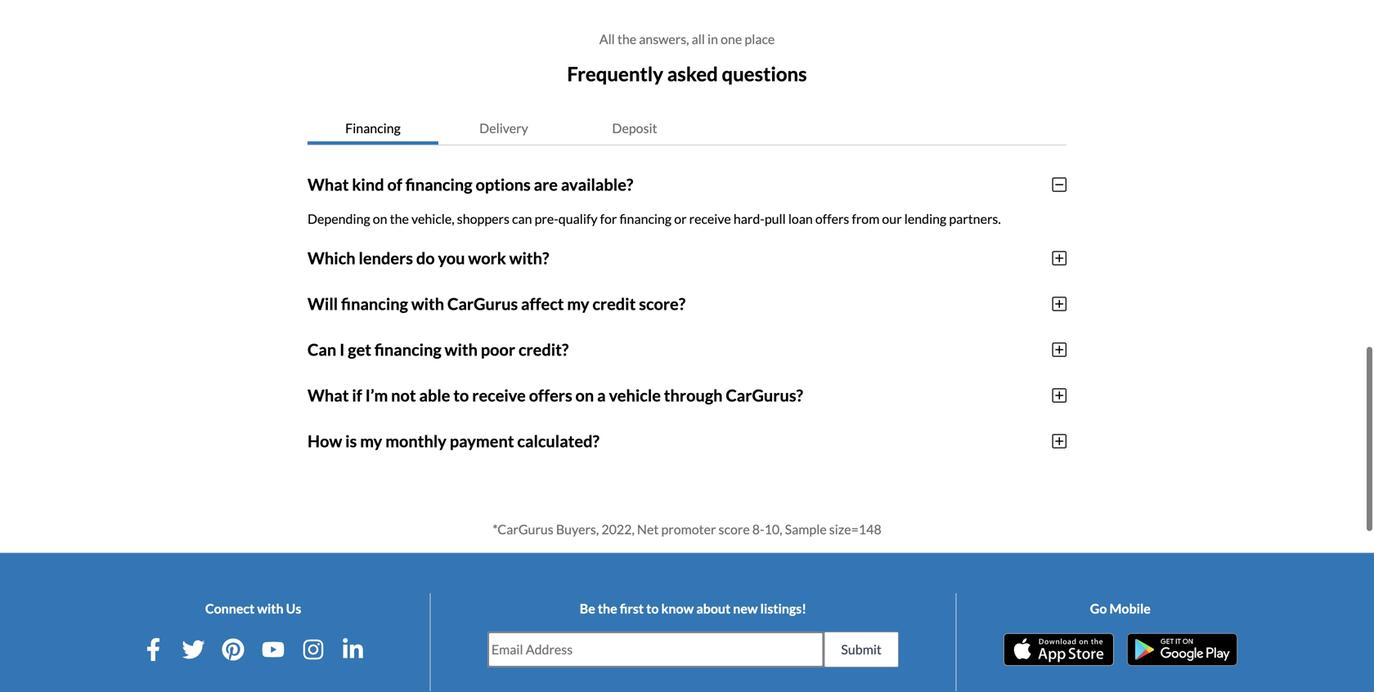 Task type: describe. For each thing, give the bounding box(es) containing it.
facebook image
[[142, 639, 165, 661]]

about
[[696, 601, 731, 617]]

calculated?
[[517, 432, 599, 451]]

offers inside "dropdown button"
[[529, 386, 572, 405]]

plus square image for how is my monthly payment calculated?
[[1052, 433, 1067, 450]]

how
[[308, 432, 342, 451]]

score?
[[639, 294, 685, 314]]

frequently asked questions
[[567, 62, 807, 85]]

loan
[[788, 211, 813, 227]]

which lenders do you work with?
[[308, 248, 549, 268]]

financing left or
[[619, 211, 672, 227]]

be the first to know about new listings!
[[580, 601, 806, 617]]

of
[[387, 175, 402, 194]]

vehicle,
[[411, 211, 454, 227]]

what kind of financing options are available?
[[308, 175, 633, 194]]

are
[[534, 175, 558, 194]]

you
[[438, 248, 465, 268]]

submit button
[[824, 632, 899, 668]]

pull
[[765, 211, 786, 227]]

can i get financing with poor credit? button
[[308, 327, 1067, 373]]

not
[[391, 386, 416, 405]]

all the answers, all in one place
[[599, 31, 775, 47]]

buyers,
[[556, 522, 599, 538]]

submit
[[841, 642, 882, 658]]

financing inside can i get financing with poor credit? dropdown button
[[374, 340, 441, 360]]

*cargurus buyers, 2022, net promoter score 8-10, sample size=148
[[493, 522, 881, 538]]

pre-
[[535, 211, 558, 227]]

on inside "dropdown button"
[[575, 386, 594, 405]]

0 vertical spatial receive
[[689, 211, 731, 227]]

tab list containing financing
[[308, 112, 1067, 145]]

hard-
[[734, 211, 765, 227]]

instagram image
[[302, 639, 325, 661]]

work
[[468, 248, 506, 268]]

all
[[692, 31, 705, 47]]

connect with us
[[205, 601, 301, 617]]

minus square image
[[1052, 176, 1067, 193]]

1 vertical spatial the
[[390, 211, 409, 227]]

what for what kind of financing options are available?
[[308, 175, 349, 194]]

delivery tab
[[438, 112, 569, 145]]

know
[[661, 601, 694, 617]]

place
[[745, 31, 775, 47]]

vehicle
[[609, 386, 661, 405]]

frequently
[[567, 62, 663, 85]]

qualify
[[558, 211, 597, 227]]

what kind of financing options are available? button
[[308, 162, 1067, 208]]

what if i'm not able to receive offers on a vehicle through cargurus?
[[308, 386, 803, 405]]

plus square image
[[1052, 388, 1067, 404]]

will financing with cargurus affect my credit score?
[[308, 294, 685, 314]]

score
[[719, 522, 750, 538]]

1 horizontal spatial to
[[646, 601, 659, 617]]

financing inside what kind of financing options are available? dropdown button
[[405, 175, 472, 194]]

questions
[[722, 62, 807, 85]]

receive inside "dropdown button"
[[472, 386, 526, 405]]

i
[[340, 340, 345, 360]]

1 horizontal spatial offers
[[815, 211, 849, 227]]

depending
[[308, 211, 370, 227]]

asked
[[667, 62, 718, 85]]

pinterest image
[[222, 639, 245, 661]]

which lenders do you work with? button
[[308, 235, 1067, 281]]

what for what if i'm not able to receive offers on a vehicle through cargurus?
[[308, 386, 349, 405]]

credit?
[[518, 340, 569, 360]]

2022,
[[601, 522, 635, 538]]

can
[[308, 340, 336, 360]]

new
[[733, 601, 758, 617]]

first
[[620, 601, 644, 617]]

through
[[664, 386, 723, 405]]

or
[[674, 211, 687, 227]]

get
[[348, 340, 371, 360]]

net
[[637, 522, 659, 538]]

the for be
[[598, 601, 617, 617]]

how is my monthly payment calculated? button
[[308, 419, 1067, 464]]

Email Address email field
[[488, 633, 823, 667]]



Task type: locate. For each thing, give the bounding box(es) containing it.
0 vertical spatial the
[[617, 31, 636, 47]]

plus square image
[[1052, 250, 1067, 266], [1052, 296, 1067, 312], [1052, 342, 1067, 358], [1052, 433, 1067, 450]]

financing down lenders at the top of page
[[341, 294, 408, 314]]

will financing with cargurus affect my credit score? button
[[308, 281, 1067, 327]]

the right "be"
[[598, 601, 617, 617]]

plus square image inside will financing with cargurus affect my credit score? dropdown button
[[1052, 296, 1067, 312]]

linkedin image
[[342, 639, 364, 661]]

financing up vehicle,
[[405, 175, 472, 194]]

1 vertical spatial what
[[308, 386, 349, 405]]

financing up not
[[374, 340, 441, 360]]

all
[[599, 31, 615, 47]]

affect
[[521, 294, 564, 314]]

4 plus square image from the top
[[1052, 433, 1067, 450]]

plus square image inside "how is my monthly payment calculated?" dropdown button
[[1052, 433, 1067, 450]]

0 vertical spatial to
[[453, 386, 469, 405]]

will
[[308, 294, 338, 314]]

cargurus?
[[726, 386, 803, 405]]

plus square image inside can i get financing with poor credit? dropdown button
[[1052, 342, 1067, 358]]

us
[[286, 601, 301, 617]]

the left vehicle,
[[390, 211, 409, 227]]

size=148
[[829, 522, 881, 538]]

2 plus square image from the top
[[1052, 296, 1067, 312]]

financing inside will financing with cargurus affect my credit score? dropdown button
[[341, 294, 408, 314]]

which
[[308, 248, 355, 268]]

8-
[[752, 522, 764, 538]]

0 horizontal spatial my
[[360, 432, 382, 451]]

1 what from the top
[[308, 175, 349, 194]]

to
[[453, 386, 469, 405], [646, 601, 659, 617]]

to right first
[[646, 601, 659, 617]]

in
[[708, 31, 718, 47]]

receive
[[689, 211, 731, 227], [472, 386, 526, 405]]

1 vertical spatial on
[[575, 386, 594, 405]]

twitter image
[[182, 639, 205, 661]]

the right all
[[617, 31, 636, 47]]

my right is
[[360, 432, 382, 451]]

with left the us
[[257, 601, 283, 617]]

0 horizontal spatial on
[[373, 211, 387, 227]]

options
[[476, 175, 531, 194]]

10,
[[764, 522, 782, 538]]

the for all
[[617, 31, 636, 47]]

2 vertical spatial with
[[257, 601, 283, 617]]

1 horizontal spatial receive
[[689, 211, 731, 227]]

0 horizontal spatial to
[[453, 386, 469, 405]]

0 vertical spatial my
[[567, 294, 589, 314]]

receive right or
[[689, 211, 731, 227]]

payment
[[450, 432, 514, 451]]

poor
[[481, 340, 515, 360]]

depending on the vehicle, shoppers can pre-qualify for financing or receive hard-pull loan offers from our lending partners.
[[308, 211, 1001, 227]]

with
[[411, 294, 444, 314], [445, 340, 478, 360], [257, 601, 283, 617]]

1 vertical spatial offers
[[529, 386, 572, 405]]

credit
[[592, 294, 636, 314]]

from
[[852, 211, 879, 227]]

2 vertical spatial the
[[598, 601, 617, 617]]

offers down credit? in the left of the page
[[529, 386, 572, 405]]

with?
[[509, 248, 549, 268]]

the
[[617, 31, 636, 47], [390, 211, 409, 227], [598, 601, 617, 617]]

0 horizontal spatial offers
[[529, 386, 572, 405]]

available?
[[561, 175, 633, 194]]

*cargurus
[[493, 522, 553, 538]]

a
[[597, 386, 606, 405]]

deposit
[[612, 120, 657, 136]]

go
[[1090, 601, 1107, 617]]

mobile
[[1109, 601, 1151, 617]]

delivery
[[479, 120, 528, 136]]

my inside dropdown button
[[360, 432, 382, 451]]

lenders
[[359, 248, 413, 268]]

deposit tab
[[569, 112, 700, 145]]

1 vertical spatial with
[[445, 340, 478, 360]]

kind
[[352, 175, 384, 194]]

1 vertical spatial my
[[360, 432, 382, 451]]

with down the which lenders do you work with?
[[411, 294, 444, 314]]

financing
[[345, 120, 401, 136]]

2 what from the top
[[308, 386, 349, 405]]

one
[[721, 31, 742, 47]]

financing
[[405, 175, 472, 194], [619, 211, 672, 227], [341, 294, 408, 314], [374, 340, 441, 360]]

do
[[416, 248, 435, 268]]

0 vertical spatial with
[[411, 294, 444, 314]]

0 vertical spatial on
[[373, 211, 387, 227]]

for
[[600, 211, 617, 227]]

plus square image for which lenders do you work with?
[[1052, 250, 1067, 266]]

what left if
[[308, 386, 349, 405]]

connect
[[205, 601, 255, 617]]

plus square image for can i get financing with poor credit?
[[1052, 342, 1067, 358]]

with left poor
[[445, 340, 478, 360]]

to right able at left bottom
[[453, 386, 469, 405]]

youtube image
[[262, 639, 285, 661]]

on down kind at top left
[[373, 211, 387, 227]]

0 vertical spatial offers
[[815, 211, 849, 227]]

our
[[882, 211, 902, 227]]

be
[[580, 601, 595, 617]]

offers
[[815, 211, 849, 227], [529, 386, 572, 405]]

my inside dropdown button
[[567, 294, 589, 314]]

go mobile
[[1090, 601, 1151, 617]]

listings!
[[760, 601, 806, 617]]

plus square image inside which lenders do you work with? dropdown button
[[1052, 250, 1067, 266]]

lending
[[904, 211, 946, 227]]

promoter
[[661, 522, 716, 538]]

my right "affect"
[[567, 294, 589, 314]]

my
[[567, 294, 589, 314], [360, 432, 382, 451]]

3 plus square image from the top
[[1052, 342, 1067, 358]]

1 horizontal spatial my
[[567, 294, 589, 314]]

on
[[373, 211, 387, 227], [575, 386, 594, 405]]

what
[[308, 175, 349, 194], [308, 386, 349, 405]]

partners.
[[949, 211, 1001, 227]]

1 vertical spatial to
[[646, 601, 659, 617]]

download on the app store image
[[1003, 634, 1114, 666]]

what if i'm not able to receive offers on a vehicle through cargurus? button
[[308, 373, 1067, 419]]

answers,
[[639, 31, 689, 47]]

to inside "dropdown button"
[[453, 386, 469, 405]]

what inside "dropdown button"
[[308, 386, 349, 405]]

cargurus
[[447, 294, 518, 314]]

is
[[345, 432, 357, 451]]

shoppers
[[457, 211, 509, 227]]

1 vertical spatial receive
[[472, 386, 526, 405]]

tab list
[[308, 112, 1067, 145]]

get it on google play image
[[1127, 634, 1237, 666]]

how is my monthly payment calculated?
[[308, 432, 599, 451]]

1 horizontal spatial on
[[575, 386, 594, 405]]

i'm
[[365, 386, 388, 405]]

sample
[[785, 522, 827, 538]]

offers right loan
[[815, 211, 849, 227]]

able
[[419, 386, 450, 405]]

can i get financing with poor credit?
[[308, 340, 569, 360]]

receive down poor
[[472, 386, 526, 405]]

1 plus square image from the top
[[1052, 250, 1067, 266]]

if
[[352, 386, 362, 405]]

what inside dropdown button
[[308, 175, 349, 194]]

monthly
[[385, 432, 447, 451]]

0 horizontal spatial receive
[[472, 386, 526, 405]]

plus square image for will financing with cargurus affect my credit score?
[[1052, 296, 1067, 312]]

can
[[512, 211, 532, 227]]

what up depending
[[308, 175, 349, 194]]

on left a
[[575, 386, 594, 405]]

financing tab
[[308, 112, 438, 145]]

0 vertical spatial what
[[308, 175, 349, 194]]



Task type: vqa. For each thing, say whether or not it's contained in the screenshot.
'Saved Cars' Image
no



